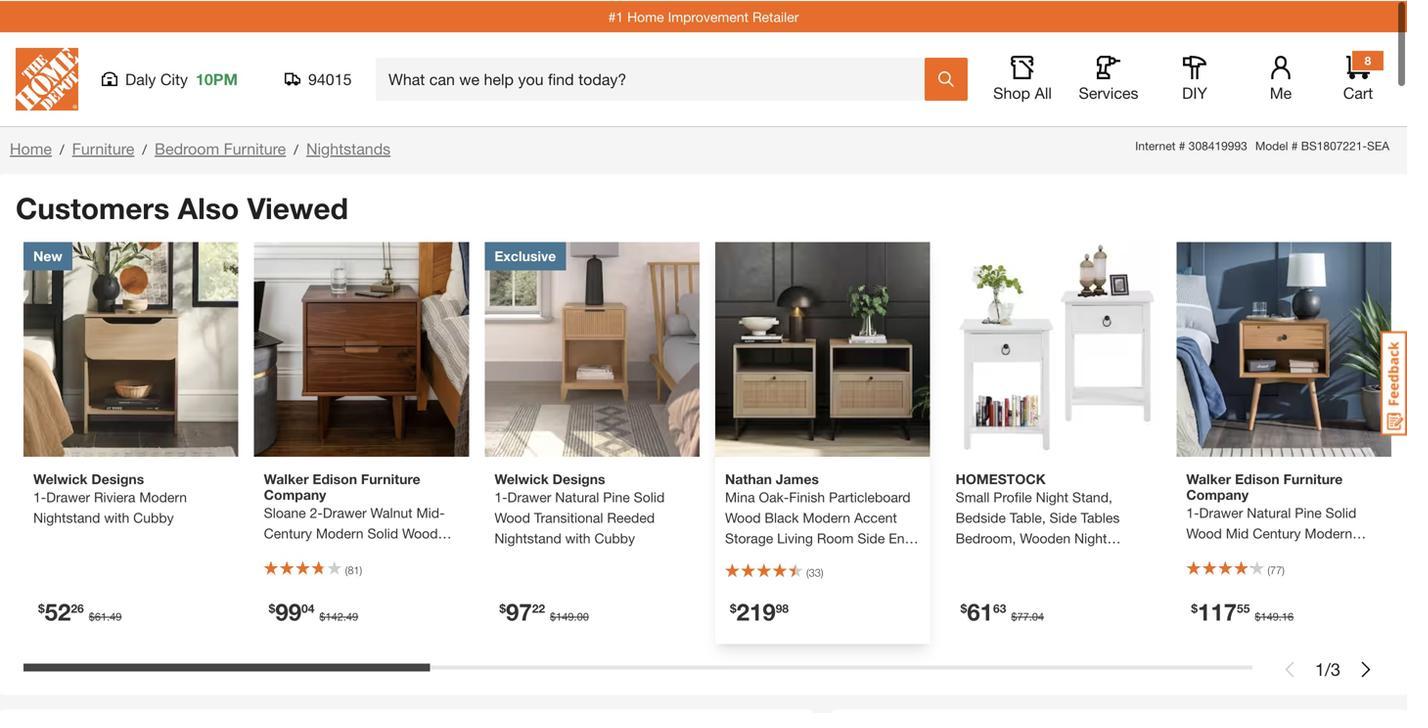 Task type: vqa. For each thing, say whether or not it's contained in the screenshot.
23.5 in. W x 65.5 in. H x 11 in. D White Over-the-Toilet Storage image Delivery Free
no



Task type: locate. For each thing, give the bounding box(es) containing it.
0 horizontal spatial home
[[10, 138, 52, 157]]

cubby down reeded
[[595, 530, 635, 546]]

( for 99
[[345, 563, 348, 576]]

night up table,
[[1036, 489, 1069, 505]]

walker inside walker edison furniture company sloane 2-drawer walnut mid- century modern solid wood nightstand
[[264, 470, 309, 487]]

1 company from the left
[[264, 486, 326, 502]]

2 . from the left
[[343, 610, 346, 623]]

company up mid at bottom right
[[1186, 486, 1249, 502]]

2 horizontal spatial (
[[1268, 563, 1270, 576]]

profile
[[994, 489, 1032, 505]]

2 # from the left
[[1292, 138, 1298, 152]]

nightstand down transitional
[[495, 530, 562, 546]]

. inside $ 99 04 $ 142 . 49
[[343, 610, 346, 623]]

149 left 00
[[556, 610, 574, 623]]

company for 117
[[1186, 486, 1249, 502]]

0 horizontal spatial x
[[1186, 566, 1194, 582]]

97
[[506, 597, 532, 625]]

49 for 99
[[346, 610, 358, 623]]

modern inside nathan james mina oak-finish particleboard wood black modern accent storage living room side end table bedroom nightstand, set of 2
[[803, 509, 851, 525]]

pine
[[603, 489, 630, 505], [1295, 504, 1322, 520]]

10pm
[[196, 69, 238, 88]]

#1
[[608, 8, 624, 24]]

142
[[325, 610, 343, 623]]

0 horizontal spatial set
[[896, 550, 917, 566]]

61 down stands
[[967, 597, 993, 625]]

0 vertical spatial night
[[1036, 489, 1069, 505]]

home down the home depot logo on the left of page
[[10, 138, 52, 157]]

1 149 from the left
[[556, 610, 574, 623]]

set for table
[[992, 571, 1012, 587]]

modern inside welwick designs 1-drawer riviera modern nightstand with cubby
[[139, 489, 187, 505]]

2 inside nathan james mina oak-finish particleboard wood black modern accent storage living room side end table bedroom nightstand, set of 2
[[741, 571, 749, 587]]

walker inside walker edison furniture company 1-drawer natural pine solid wood mid century modern nightstand (24 in. h x 20 in. w x 14 in. d)
[[1186, 470, 1231, 487]]

nightstand up "14"
[[1186, 545, 1253, 561]]

the home depot logo image
[[16, 47, 78, 110]]

1 horizontal spatial 77
[[1270, 563, 1282, 576]]

solid down walnut
[[367, 525, 398, 541]]

0 horizontal spatial #
[[1179, 138, 1186, 152]]

night
[[1036, 489, 1069, 505], [1075, 530, 1107, 546]]

2 down wooden at bottom right
[[1032, 571, 1040, 587]]

1 horizontal spatial 149
[[1261, 610, 1279, 623]]

. inside $ 52 26 $ 61 . 49
[[107, 610, 110, 623]]

5 . from the left
[[1279, 610, 1282, 623]]

04
[[301, 601, 315, 615], [1032, 610, 1044, 623]]

set down for
[[992, 571, 1012, 587]]

117
[[1198, 597, 1237, 625]]

modern inside walker edison furniture company sloane 2-drawer walnut mid- century modern solid wood nightstand
[[316, 525, 364, 541]]

with down transitional
[[565, 530, 591, 546]]

0 vertical spatial cubby
[[133, 509, 174, 525]]

designs for 97
[[553, 470, 605, 487]]

modern right riviera
[[139, 489, 187, 505]]

pine inside walker edison furniture company 1-drawer natural pine solid wood mid century modern nightstand (24 in. h x 20 in. w x 14 in. d)
[[1295, 504, 1322, 520]]

1 horizontal spatial cubby
[[595, 530, 635, 546]]

$ 99 04 $ 142 . 49
[[269, 597, 358, 625]]

1 vertical spatial table
[[956, 571, 988, 587]]

bedroom, down wooden at bottom right
[[1023, 550, 1083, 566]]

0 horizontal spatial 77
[[1017, 610, 1029, 623]]

x right h
[[1312, 545, 1319, 561]]

. inside $ 97 22 $ 149 . 00
[[574, 610, 577, 623]]

$ down "14"
[[1191, 601, 1198, 615]]

of inside nathan james mina oak-finish particleboard wood black modern accent storage living room side end table bedroom nightstand, set of 2
[[725, 571, 737, 587]]

2 49 from the left
[[346, 610, 358, 623]]

2
[[741, 571, 749, 587], [1032, 571, 1040, 587]]

x left "14"
[[1186, 566, 1194, 582]]

table down stands
[[956, 571, 988, 587]]

1 vertical spatial bedroom
[[761, 550, 818, 566]]

nightstands
[[306, 138, 391, 157]]

furniture up customers
[[72, 138, 134, 157]]

$ right the 99
[[319, 610, 325, 623]]

. right 55
[[1279, 610, 1282, 623]]

bedroom up customers also viewed on the top left of the page
[[155, 138, 219, 157]]

in. left w
[[1342, 545, 1356, 561]]

solid inside 'welwick designs 1-drawer natural pine solid wood transitional reeded nightstand with cubby'
[[634, 489, 665, 505]]

designs up riviera
[[91, 470, 144, 487]]

furniture link
[[72, 138, 134, 157]]

modern
[[139, 489, 187, 505], [803, 509, 851, 525], [316, 525, 364, 541], [1305, 525, 1353, 541]]

1 vertical spatial set
[[992, 571, 1012, 587]]

designs inside 'welwick designs 1-drawer natural pine solid wood transitional reeded nightstand with cubby'
[[553, 470, 605, 487]]

1 2 from the left
[[741, 571, 749, 587]]

2-
[[310, 504, 323, 520]]

wood
[[495, 509, 530, 525], [725, 509, 761, 525], [402, 525, 438, 541], [1186, 525, 1222, 541]]

with
[[104, 509, 129, 525], [565, 530, 591, 546]]

welwick inside 'welwick designs 1-drawer natural pine solid wood transitional reeded nightstand with cubby'
[[495, 470, 549, 487]]

set inside nathan james mina oak-finish particleboard wood black modern accent storage living room side end table bedroom nightstand, set of 2
[[896, 550, 917, 566]]

1 horizontal spatial 61
[[967, 597, 993, 625]]

in.
[[1280, 545, 1294, 561], [1342, 545, 1356, 561], [1216, 566, 1231, 582]]

#1 home improvement retailer
[[608, 8, 799, 24]]

living
[[777, 530, 813, 546]]

modern inside walker edison furniture company 1-drawer natural pine solid wood mid century modern nightstand (24 in. h x 20 in. w x 14 in. d)
[[1305, 525, 1353, 541]]

) right d) on the right bottom
[[1282, 563, 1285, 576]]

edison up mid at bottom right
[[1235, 470, 1280, 487]]

( down the living on the bottom of page
[[806, 566, 809, 579]]

designs up transitional
[[553, 470, 605, 487]]

0 horizontal spatial century
[[264, 525, 312, 541]]

natural inside 'welwick designs 1-drawer natural pine solid wood transitional reeded nightstand with cubby'
[[555, 489, 599, 505]]

table inside nathan james mina oak-finish particleboard wood black modern accent storage living room side end table bedroom nightstand, set of 2
[[725, 550, 757, 566]]

new
[[33, 247, 62, 263]]

edison for 99
[[313, 470, 357, 487]]

0 horizontal spatial pine
[[603, 489, 630, 505]]

wood down mina on the right
[[725, 509, 761, 525]]

drawer left walnut
[[323, 504, 367, 520]]

2 walker from the left
[[1186, 470, 1231, 487]]

1 horizontal spatial with
[[565, 530, 591, 546]]

solid
[[634, 489, 665, 505], [1326, 504, 1357, 520], [367, 525, 398, 541]]

61 right 26
[[95, 610, 107, 623]]

1 horizontal spatial designs
[[553, 470, 605, 487]]

( for 117
[[1268, 563, 1270, 576]]

with down riviera
[[104, 509, 129, 525]]

1 horizontal spatial company
[[1186, 486, 1249, 502]]

walker edison furniture company 1-drawer natural pine solid wood mid century modern nightstand (24 in. h x 20 in. w x 14 in. d)
[[1186, 470, 1373, 582]]

1
[[1315, 658, 1325, 679]]

bedroom down the living on the bottom of page
[[761, 550, 818, 566]]

49 inside $ 52 26 $ 61 . 49
[[110, 610, 122, 623]]

solid inside walker edison furniture company sloane 2-drawer walnut mid- century modern solid wood nightstand
[[367, 525, 398, 541]]

1 horizontal spatial of
[[1016, 571, 1028, 587]]

0 horizontal spatial natural
[[555, 489, 599, 505]]

1- inside welwick designs 1-drawer riviera modern nightstand with cubby
[[33, 489, 46, 505]]

1- inside walker edison furniture company 1-drawer natural pine solid wood mid century modern nightstand (24 in. h x 20 in. w x 14 in. d)
[[1186, 504, 1199, 520]]

company inside walker edison furniture company 1-drawer natural pine solid wood mid century modern nightstand (24 in. h x 20 in. w x 14 in. d)
[[1186, 486, 1249, 502]]

night up bed
[[1075, 530, 1107, 546]]

1 49 from the left
[[110, 610, 122, 623]]

1 horizontal spatial welwick
[[495, 470, 549, 487]]

feedback link image
[[1381, 331, 1407, 436]]

in. left h
[[1280, 545, 1294, 561]]

side inside nathan james mina oak-finish particleboard wood black modern accent storage living room side end table bedroom nightstand, set of 2
[[858, 530, 885, 546]]

retailer
[[753, 8, 799, 24]]

2 company from the left
[[1186, 486, 1249, 502]]

in. left d) on the right bottom
[[1216, 566, 1231, 582]]

1-
[[33, 489, 46, 505], [495, 489, 507, 505], [1186, 504, 1199, 520]]

edison inside walker edison furniture company 1-drawer natural pine solid wood mid century modern nightstand (24 in. h x 20 in. w x 14 in. d)
[[1235, 470, 1280, 487]]

.
[[107, 610, 110, 623], [343, 610, 346, 623], [574, 610, 577, 623], [1029, 610, 1032, 623], [1279, 610, 1282, 623]]

walker
[[264, 470, 309, 487], [1186, 470, 1231, 487]]

d)
[[1235, 566, 1248, 582]]

accent
[[854, 509, 897, 525]]

1 horizontal spatial 2
[[1032, 571, 1040, 587]]

modern up room
[[803, 509, 851, 525]]

drawer inside 'welwick designs 1-drawer natural pine solid wood transitional reeded nightstand with cubby'
[[507, 489, 551, 505]]

$ 52 26 $ 61 . 49
[[38, 597, 122, 625]]

0 horizontal spatial welwick
[[33, 470, 88, 487]]

0 horizontal spatial (
[[345, 563, 348, 576]]

0 vertical spatial table
[[725, 550, 757, 566]]

2 horizontal spatial )
[[1282, 563, 1285, 576]]

wooden
[[1020, 530, 1071, 546]]

2 horizontal spatial solid
[[1326, 504, 1357, 520]]

nightstand down riviera
[[33, 509, 100, 525]]

149 for 117
[[1261, 610, 1279, 623]]

0 horizontal spatial bedroom,
[[956, 530, 1016, 546]]

77 inside "$ 61 63 $ 77 . 04"
[[1017, 610, 1029, 623]]

)
[[360, 563, 362, 576], [1282, 563, 1285, 576], [821, 566, 824, 579]]

1 vertical spatial night
[[1075, 530, 1107, 546]]

of inside homestock small profile night stand, bedside table, side tables bedroom, wooden night stands for bedroom, bed side table set of 2
[[1016, 571, 1028, 587]]

16
[[1282, 610, 1294, 623]]

side
[[1050, 509, 1077, 525], [858, 530, 885, 546], [1116, 550, 1143, 566]]

wood left mid at bottom right
[[1186, 525, 1222, 541]]

1 century from the left
[[264, 525, 312, 541]]

1 vertical spatial home
[[10, 138, 52, 157]]

0 horizontal spatial solid
[[367, 525, 398, 541]]

walker up mid at bottom right
[[1186, 470, 1231, 487]]

1- up "14"
[[1186, 504, 1199, 520]]

52
[[45, 597, 71, 625]]

2 up '219'
[[741, 571, 749, 587]]

. inside $ 117 55 $ 149 . 16
[[1279, 610, 1282, 623]]

4 . from the left
[[1029, 610, 1032, 623]]

bs1807221-
[[1301, 138, 1367, 152]]

149 inside $ 97 22 $ 149 . 00
[[556, 610, 574, 623]]

furniture inside walker edison furniture company sloane 2-drawer walnut mid- century modern solid wood nightstand
[[361, 470, 420, 487]]

company inside walker edison furniture company sloane 2-drawer walnut mid- century modern solid wood nightstand
[[264, 486, 326, 502]]

nightstand inside 'welwick designs 1-drawer natural pine solid wood transitional reeded nightstand with cubby'
[[495, 530, 562, 546]]

1 horizontal spatial 1-
[[495, 489, 507, 505]]

$ 61 63 $ 77 . 04
[[961, 597, 1044, 625]]

1 horizontal spatial bedroom,
[[1023, 550, 1083, 566]]

04 inside "$ 61 63 $ 77 . 04"
[[1032, 610, 1044, 623]]

1 vertical spatial bedroom,
[[1023, 550, 1083, 566]]

. right 22
[[574, 610, 577, 623]]

0 horizontal spatial table
[[725, 550, 757, 566]]

04 inside $ 99 04 $ 142 . 49
[[301, 601, 315, 615]]

1 vertical spatial cubby
[[595, 530, 635, 546]]

nightstands link
[[306, 138, 391, 157]]

2 welwick from the left
[[495, 470, 549, 487]]

0 horizontal spatial side
[[858, 530, 885, 546]]

$ inside "$ 219 98"
[[730, 601, 737, 615]]

of for storage
[[725, 571, 737, 587]]

0 horizontal spatial bedroom
[[155, 138, 219, 157]]

0 horizontal spatial 1-
[[33, 489, 46, 505]]

1 horizontal spatial bedroom
[[761, 550, 818, 566]]

internet
[[1136, 138, 1176, 152]]

cart 8
[[1343, 53, 1373, 101]]

1- left riviera
[[33, 489, 46, 505]]

1 vertical spatial with
[[565, 530, 591, 546]]

home link
[[10, 138, 52, 157]]

0 horizontal spatial 04
[[301, 601, 315, 615]]

wood down mid-
[[402, 525, 438, 541]]

219
[[737, 597, 776, 625]]

0 horizontal spatial of
[[725, 571, 737, 587]]

55
[[1237, 601, 1250, 615]]

3 . from the left
[[574, 610, 577, 623]]

1 horizontal spatial century
[[1253, 525, 1301, 541]]

1 horizontal spatial edison
[[1235, 470, 1280, 487]]

improvement
[[668, 8, 749, 24]]

149
[[556, 610, 574, 623], [1261, 610, 1279, 623]]

2 century from the left
[[1253, 525, 1301, 541]]

0 horizontal spatial night
[[1036, 489, 1069, 505]]

walker up the sloane
[[264, 470, 309, 487]]

1 horizontal spatial natural
[[1247, 504, 1291, 520]]

drawer left riviera
[[46, 489, 90, 505]]

natural up mid at bottom right
[[1247, 504, 1291, 520]]

wood inside walker edison furniture company sloane 2-drawer walnut mid- century modern solid wood nightstand
[[402, 525, 438, 541]]

What can we help you find today? search field
[[389, 58, 924, 99]]

edison inside walker edison furniture company sloane 2-drawer walnut mid- century modern solid wood nightstand
[[313, 470, 357, 487]]

1 vertical spatial 77
[[1017, 610, 1029, 623]]

w
[[1360, 545, 1373, 561]]

0 vertical spatial home
[[627, 8, 664, 24]]

furniture up walnut
[[361, 470, 420, 487]]

0 horizontal spatial with
[[104, 509, 129, 525]]

bedroom
[[155, 138, 219, 157], [761, 550, 818, 566]]

nightstand inside walker edison furniture company sloane 2-drawer walnut mid- century modern solid wood nightstand
[[264, 545, 331, 561]]

table down the storage
[[725, 550, 757, 566]]

. for 52
[[107, 610, 110, 623]]

2 horizontal spatial side
[[1116, 550, 1143, 566]]

0 horizontal spatial cubby
[[133, 509, 174, 525]]

0 horizontal spatial company
[[264, 486, 326, 502]]

77 right 63
[[1017, 610, 1029, 623]]

04 right 63
[[1032, 610, 1044, 623]]

( up $ 99 04 $ 142 . 49
[[345, 563, 348, 576]]

/
[[60, 140, 64, 157], [142, 140, 147, 157], [294, 140, 298, 157], [1325, 658, 1331, 679]]

1 horizontal spatial table
[[956, 571, 988, 587]]

$ left 98
[[730, 601, 737, 615]]

set for nightstand,
[[896, 550, 917, 566]]

furniture inside walker edison furniture company 1-drawer natural pine solid wood mid century modern nightstand (24 in. h x 20 in. w x 14 in. d)
[[1284, 470, 1343, 487]]

2 edison from the left
[[1235, 470, 1280, 487]]

149 inside $ 117 55 $ 149 . 16
[[1261, 610, 1279, 623]]

. for 97
[[574, 610, 577, 623]]

sloane
[[264, 504, 306, 520]]

1 horizontal spatial side
[[1050, 509, 1077, 525]]

2 inside homestock small profile night stand, bedside table, side tables bedroom, wooden night stands for bedroom, bed side table set of 2
[[1032, 571, 1040, 587]]

side right bed
[[1116, 550, 1143, 566]]

. down the ( 81 )
[[343, 610, 346, 623]]

furniture up viewed
[[224, 138, 286, 157]]

of up '219'
[[725, 571, 737, 587]]

edison up 2-
[[313, 470, 357, 487]]

# right internet
[[1179, 138, 1186, 152]]

1 horizontal spatial 49
[[346, 610, 358, 623]]

with inside 'welwick designs 1-drawer natural pine solid wood transitional reeded nightstand with cubby'
[[565, 530, 591, 546]]

. right 63
[[1029, 610, 1032, 623]]

drawer
[[46, 489, 90, 505], [507, 489, 551, 505], [323, 504, 367, 520], [1199, 504, 1243, 520]]

side down the accent
[[858, 530, 885, 546]]

77
[[1270, 563, 1282, 576], [1017, 610, 1029, 623]]

furniture for bedroom
[[72, 138, 134, 157]]

of down for
[[1016, 571, 1028, 587]]

0 horizontal spatial 149
[[556, 610, 574, 623]]

1 edison from the left
[[313, 470, 357, 487]]

century up (24
[[1253, 525, 1301, 541]]

1- inside 'welwick designs 1-drawer natural pine solid wood transitional reeded nightstand with cubby'
[[495, 489, 507, 505]]

finish
[[789, 489, 825, 505]]

1 vertical spatial side
[[858, 530, 885, 546]]

1- right mid-
[[495, 489, 507, 505]]

wood left transitional
[[495, 509, 530, 525]]

0 horizontal spatial in.
[[1216, 566, 1231, 582]]

26
[[71, 601, 84, 615]]

0 horizontal spatial )
[[360, 563, 362, 576]]

49 right 26
[[110, 610, 122, 623]]

home right #1
[[627, 8, 664, 24]]

0 vertical spatial with
[[104, 509, 129, 525]]

designs inside welwick designs 1-drawer riviera modern nightstand with cubby
[[91, 470, 144, 487]]

2 for storage
[[741, 571, 749, 587]]

49 inside $ 99 04 $ 142 . 49
[[346, 610, 358, 623]]

0 horizontal spatial 49
[[110, 610, 122, 623]]

drawer inside walker edison furniture company sloane 2-drawer walnut mid- century modern solid wood nightstand
[[323, 504, 367, 520]]

/ right furniture link
[[142, 140, 147, 157]]

77 down (24
[[1270, 563, 1282, 576]]

set inside homestock small profile night stand, bedside table, side tables bedroom, wooden night stands for bedroom, bed side table set of 2
[[992, 571, 1012, 587]]

0 horizontal spatial edison
[[313, 470, 357, 487]]

( down (24
[[1268, 563, 1270, 576]]

1 horizontal spatial walker
[[1186, 470, 1231, 487]]

1 welwick from the left
[[33, 470, 88, 487]]

1 designs from the left
[[91, 470, 144, 487]]

. inside "$ 61 63 $ 77 . 04"
[[1029, 610, 1032, 623]]

furniture for 1-
[[1284, 470, 1343, 487]]

pine up reeded
[[603, 489, 630, 505]]

next slide image
[[1358, 661, 1374, 677]]

nightstand
[[33, 509, 100, 525], [495, 530, 562, 546], [264, 545, 331, 561], [1186, 545, 1253, 561]]

2 for wooden
[[1032, 571, 1040, 587]]

22
[[532, 601, 545, 615]]

1 horizontal spatial #
[[1292, 138, 1298, 152]]

1 horizontal spatial solid
[[634, 489, 665, 505]]

1-drawer natural pine solid wood transitional reeded nightstand with cubby image
[[485, 241, 700, 456]]

1 horizontal spatial set
[[992, 571, 1012, 587]]

natural
[[555, 489, 599, 505], [1247, 504, 1291, 520]]

room
[[817, 530, 854, 546]]

cubby down riviera
[[133, 509, 174, 525]]

modern up the 20
[[1305, 525, 1353, 541]]

furniture up h
[[1284, 470, 1343, 487]]

149 left 16
[[1261, 610, 1279, 623]]

( 77 )
[[1268, 563, 1285, 576]]

pine up h
[[1295, 504, 1322, 520]]

. right 26
[[107, 610, 110, 623]]

1-drawer natural pine solid wood mid century modern nightstand (24 in. h x 20 in. w x 14 in. d) image
[[1177, 241, 1392, 456]]

04 left 142 on the bottom
[[301, 601, 315, 615]]

this is the first slide image
[[1282, 661, 1298, 677]]

solid up the 20
[[1326, 504, 1357, 520]]

$
[[38, 601, 45, 615], [269, 601, 275, 615], [499, 601, 506, 615], [730, 601, 737, 615], [961, 601, 967, 615], [1191, 601, 1198, 615], [89, 610, 95, 623], [319, 610, 325, 623], [550, 610, 556, 623], [1011, 610, 1017, 623], [1255, 610, 1261, 623]]

1 horizontal spatial pine
[[1295, 504, 1322, 520]]

century
[[264, 525, 312, 541], [1253, 525, 1301, 541]]

2 2 from the left
[[1032, 571, 1040, 587]]

1 horizontal spatial home
[[627, 8, 664, 24]]

0 vertical spatial set
[[896, 550, 917, 566]]

0 horizontal spatial 2
[[741, 571, 749, 587]]

49
[[110, 610, 122, 623], [346, 610, 358, 623]]

0 horizontal spatial walker
[[264, 470, 309, 487]]

welwick for 52
[[33, 470, 88, 487]]

furniture
[[72, 138, 134, 157], [224, 138, 286, 157], [361, 470, 420, 487], [1284, 470, 1343, 487]]

drawer up transitional
[[507, 489, 551, 505]]

century down the sloane
[[264, 525, 312, 541]]

natural up transitional
[[555, 489, 599, 505]]

cart
[[1343, 83, 1373, 101]]

set down "end"
[[896, 550, 917, 566]]

$ left 142 on the bottom
[[269, 601, 275, 615]]

2 horizontal spatial 1-
[[1186, 504, 1199, 520]]

0 horizontal spatial 61
[[95, 610, 107, 623]]

1 of from the left
[[725, 571, 737, 587]]

1 horizontal spatial 04
[[1032, 610, 1044, 623]]

company up the sloane
[[264, 486, 326, 502]]

0 horizontal spatial designs
[[91, 470, 144, 487]]

1 . from the left
[[107, 610, 110, 623]]

1 / 3
[[1315, 658, 1341, 679]]

cubby
[[133, 509, 174, 525], [595, 530, 635, 546]]

h
[[1298, 545, 1308, 561]]

nightstand down the sloane
[[264, 545, 331, 561]]

1 walker from the left
[[264, 470, 309, 487]]

2 149 from the left
[[1261, 610, 1279, 623]]

2 of from the left
[[1016, 571, 1028, 587]]

0 vertical spatial x
[[1312, 545, 1319, 561]]

bedroom, down bedside in the bottom of the page
[[956, 530, 1016, 546]]

welwick inside welwick designs 1-drawer riviera modern nightstand with cubby
[[33, 470, 88, 487]]

# right model
[[1292, 138, 1298, 152]]

2 designs from the left
[[553, 470, 605, 487]]

0 vertical spatial bedroom,
[[956, 530, 1016, 546]]

side up wooden at bottom right
[[1050, 509, 1077, 525]]

wood inside 'welwick designs 1-drawer natural pine solid wood transitional reeded nightstand with cubby'
[[495, 509, 530, 525]]



Task type: describe. For each thing, give the bounding box(es) containing it.
94015
[[308, 69, 352, 88]]

bed
[[1087, 550, 1112, 566]]

drawer inside welwick designs 1-drawer riviera modern nightstand with cubby
[[46, 489, 90, 505]]

sloane 2-drawer walnut mid-century modern solid wood nightstand image
[[254, 241, 469, 456]]

98
[[776, 601, 789, 615]]

$ right 22
[[550, 610, 556, 623]]

$ left 26
[[38, 601, 45, 615]]

2 horizontal spatial in.
[[1342, 545, 1356, 561]]

shop
[[993, 83, 1031, 101]]

small
[[956, 489, 990, 505]]

mina oak-finish particleboard wood black modern accent storage living room side end table bedroom nightstand, set of 2 image
[[715, 241, 930, 456]]

bedroom furniture link
[[155, 138, 286, 157]]

end
[[889, 530, 913, 546]]

drawer inside walker edison furniture company 1-drawer natural pine solid wood mid century modern nightstand (24 in. h x 20 in. w x 14 in. d)
[[1199, 504, 1243, 520]]

of for wooden
[[1016, 571, 1028, 587]]

/ right home "link"
[[60, 140, 64, 157]]

services button
[[1077, 55, 1140, 102]]

nightstand inside walker edison furniture company 1-drawer natural pine solid wood mid century modern nightstand (24 in. h x 20 in. w x 14 in. d)
[[1186, 545, 1253, 561]]

welwick designs 1-drawer riviera modern nightstand with cubby
[[33, 470, 187, 525]]

homestock
[[956, 470, 1046, 487]]

natural inside walker edison furniture company 1-drawer natural pine solid wood mid century modern nightstand (24 in. h x 20 in. w x 14 in. d)
[[1247, 504, 1291, 520]]

daly city 10pm
[[125, 69, 238, 88]]

mina
[[725, 489, 755, 505]]

94015 button
[[285, 69, 352, 88]]

/ right this is the first slide image
[[1325, 658, 1331, 679]]

wood inside walker edison furniture company 1-drawer natural pine solid wood mid century modern nightstand (24 in. h x 20 in. w x 14 in. d)
[[1186, 525, 1222, 541]]

( 81 )
[[345, 563, 362, 576]]

1 horizontal spatial night
[[1075, 530, 1107, 546]]

1-drawer riviera modern nightstand with cubby image
[[23, 241, 238, 456]]

black
[[765, 509, 799, 525]]

$ right 63
[[1011, 610, 1017, 623]]

$ 97 22 $ 149 . 00
[[499, 597, 589, 625]]

$ 117 55 $ 149 . 16
[[1191, 597, 1294, 625]]

0 vertical spatial 77
[[1270, 563, 1282, 576]]

customers
[[16, 190, 170, 225]]

bedroom inside nathan james mina oak-finish particleboard wood black modern accent storage living room side end table bedroom nightstand, set of 2
[[761, 550, 818, 566]]

viewed
[[247, 190, 348, 225]]

20
[[1323, 545, 1338, 561]]

also
[[178, 190, 239, 225]]

walker for 117
[[1186, 470, 1231, 487]]

0 vertical spatial side
[[1050, 509, 1077, 525]]

transitional
[[534, 509, 603, 525]]

2 vertical spatial side
[[1116, 550, 1143, 566]]

14
[[1197, 566, 1213, 582]]

nightstand,
[[822, 550, 892, 566]]

(24
[[1257, 545, 1276, 561]]

shop all
[[993, 83, 1052, 101]]

model
[[1255, 138, 1288, 152]]

1 # from the left
[[1179, 138, 1186, 152]]

$ right 26
[[89, 610, 95, 623]]

james
[[776, 470, 819, 487]]

table inside homestock small profile night stand, bedside table, side tables bedroom, wooden night stands for bedroom, bed side table set of 2
[[956, 571, 988, 587]]

1- for 52
[[33, 489, 46, 505]]

99
[[275, 597, 301, 625]]

. for 99
[[343, 610, 346, 623]]

exclusive
[[495, 247, 556, 263]]

cubby inside welwick designs 1-drawer riviera modern nightstand with cubby
[[133, 509, 174, 525]]

1 vertical spatial x
[[1186, 566, 1194, 582]]

00
[[577, 610, 589, 623]]

mid
[[1226, 525, 1249, 541]]

daly
[[125, 69, 156, 88]]

( 33 )
[[806, 566, 824, 579]]

. for 61
[[1029, 610, 1032, 623]]

for
[[1003, 550, 1019, 566]]

1- for 97
[[495, 489, 507, 505]]

diy button
[[1164, 55, 1226, 102]]

riviera
[[94, 489, 136, 505]]

8
[[1365, 53, 1371, 67]]

$ left 63
[[961, 601, 967, 615]]

storage
[[725, 530, 773, 546]]

solid inside walker edison furniture company 1-drawer natural pine solid wood mid century modern nightstand (24 in. h x 20 in. w x 14 in. d)
[[1326, 504, 1357, 520]]

oak-
[[759, 489, 789, 505]]

reeded
[[607, 509, 655, 525]]

me button
[[1250, 55, 1312, 102]]

walnut
[[370, 504, 413, 520]]

3
[[1331, 658, 1341, 679]]

nathan james mina oak-finish particleboard wood black modern accent storage living room side end table bedroom nightstand, set of 2
[[725, 470, 917, 587]]

pine inside 'welwick designs 1-drawer natural pine solid wood transitional reeded nightstand with cubby'
[[603, 489, 630, 505]]

$ right 55
[[1255, 610, 1261, 623]]

1 horizontal spatial x
[[1312, 545, 1319, 561]]

stand,
[[1073, 489, 1113, 505]]

$ left 22
[[499, 601, 506, 615]]

diy
[[1182, 83, 1208, 101]]

149 for 97
[[556, 610, 574, 623]]

/ left 'nightstands'
[[294, 140, 298, 157]]

) for 117
[[1282, 563, 1285, 576]]

bedside
[[956, 509, 1006, 525]]

wood inside nathan james mina oak-finish particleboard wood black modern accent storage living room side end table bedroom nightstand, set of 2
[[725, 509, 761, 525]]

home / furniture / bedroom furniture / nightstands
[[10, 138, 391, 157]]

welwick for 97
[[495, 470, 549, 487]]

small profile night stand, bedside table, side tables bedroom, wooden night stands for bedroom, bed side table set of 2 image
[[946, 241, 1161, 456]]

century inside walker edison furniture company sloane 2-drawer walnut mid- century modern solid wood nightstand
[[264, 525, 312, 541]]

tables
[[1081, 509, 1120, 525]]

me
[[1270, 83, 1292, 101]]

city
[[160, 69, 188, 88]]

all
[[1035, 83, 1052, 101]]

internet # 308419993 model # bs1807221-sea
[[1136, 138, 1390, 152]]

81
[[348, 563, 360, 576]]

century inside walker edison furniture company 1-drawer natural pine solid wood mid century modern nightstand (24 in. h x 20 in. w x 14 in. d)
[[1253, 525, 1301, 541]]

welwick designs 1-drawer natural pine solid wood transitional reeded nightstand with cubby
[[495, 470, 665, 546]]

mid-
[[416, 504, 445, 520]]

homestock small profile night stand, bedside table, side tables bedroom, wooden night stands for bedroom, bed side table set of 2
[[956, 470, 1143, 587]]

customers also viewed
[[16, 190, 348, 225]]

1 horizontal spatial in.
[[1280, 545, 1294, 561]]

stands
[[956, 550, 999, 566]]

furniture for sloane
[[361, 470, 420, 487]]

company for 99
[[264, 486, 326, 502]]

designs for 52
[[91, 470, 144, 487]]

walker edison furniture company sloane 2-drawer walnut mid- century modern solid wood nightstand
[[264, 470, 445, 561]]

63
[[993, 601, 1006, 615]]

1 horizontal spatial )
[[821, 566, 824, 579]]

) for 99
[[360, 563, 362, 576]]

. for 117
[[1279, 610, 1282, 623]]

cubby inside 'welwick designs 1-drawer natural pine solid wood transitional reeded nightstand with cubby'
[[595, 530, 635, 546]]

33
[[809, 566, 821, 579]]

61 inside $ 52 26 $ 61 . 49
[[95, 610, 107, 623]]

1 horizontal spatial (
[[806, 566, 809, 579]]

edison for 117
[[1235, 470, 1280, 487]]

308419993
[[1189, 138, 1248, 152]]

with inside welwick designs 1-drawer riviera modern nightstand with cubby
[[104, 509, 129, 525]]

walker for 99
[[264, 470, 309, 487]]

49 for 52
[[110, 610, 122, 623]]

$ 219 98
[[730, 597, 789, 625]]

nathan
[[725, 470, 772, 487]]

0 vertical spatial bedroom
[[155, 138, 219, 157]]

table,
[[1010, 509, 1046, 525]]

nightstand inside welwick designs 1-drawer riviera modern nightstand with cubby
[[33, 509, 100, 525]]

services
[[1079, 83, 1139, 101]]

sea
[[1367, 138, 1390, 152]]



